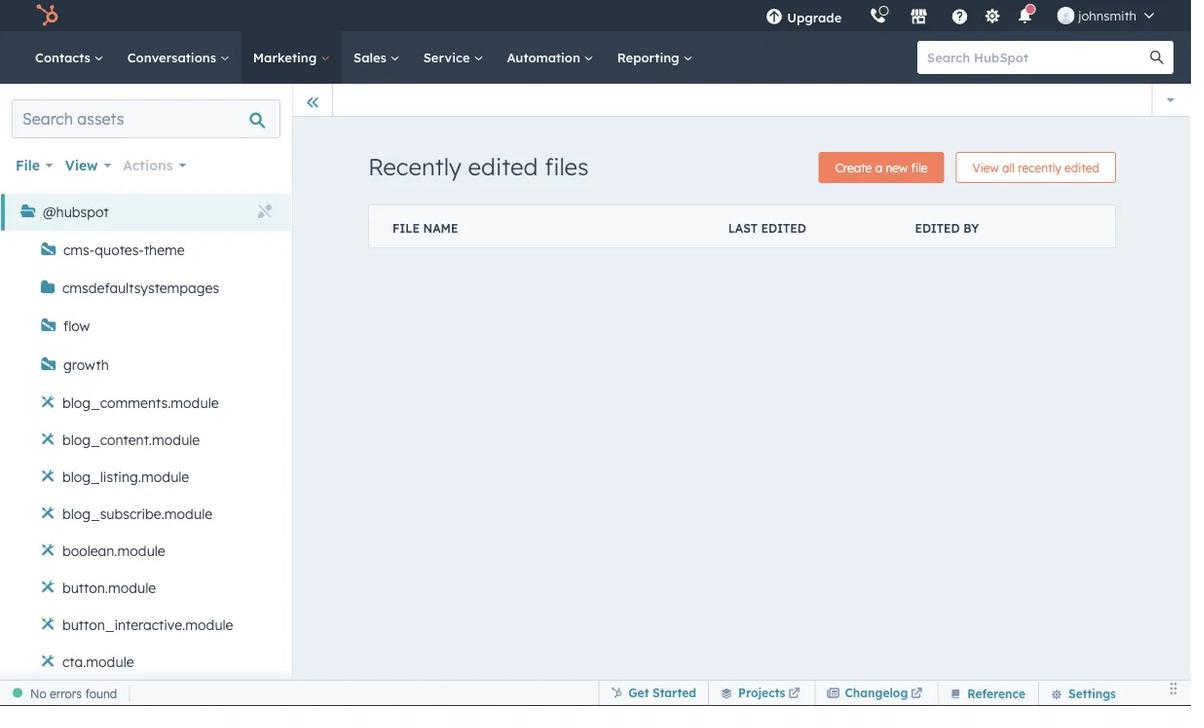 Task type: describe. For each thing, give the bounding box(es) containing it.
file
[[911, 160, 928, 175]]

Search HubSpot search field
[[918, 41, 1156, 74]]

cta.module
[[62, 654, 134, 671]]

changelog
[[845, 686, 908, 700]]

conversations link
[[116, 31, 241, 84]]

file name
[[393, 221, 458, 236]]

link opens in a new window image for projects
[[789, 683, 800, 706]]

flow
[[63, 318, 90, 335]]

blog_subscribe.module
[[62, 506, 212, 523]]

blog_content.module
[[62, 432, 200, 449]]

started
[[653, 686, 697, 700]]

marketplaces image
[[910, 9, 928, 26]]

file for file name
[[393, 221, 420, 236]]

calling icon image
[[869, 8, 887, 25]]

view for view
[[65, 157, 98, 174]]

johnsmith button
[[1046, 0, 1166, 31]]

file button
[[16, 152, 53, 179]]

settings link
[[980, 5, 1005, 26]]

changelog link
[[815, 681, 938, 706]]

get started
[[629, 686, 697, 700]]

file for file
[[16, 157, 40, 174]]

marketing link
[[241, 31, 342, 84]]

recently edited files
[[368, 152, 589, 181]]

recently
[[368, 152, 462, 181]]

get
[[629, 686, 649, 700]]

create a new file button
[[819, 152, 945, 183]]

view button
[[65, 152, 111, 179]]

reporting link
[[606, 31, 705, 84]]

name
[[423, 221, 458, 236]]

marketing
[[253, 49, 321, 65]]

automation link
[[495, 31, 606, 84]]

button_interactive.module
[[62, 617, 233, 634]]

settings button
[[1039, 681, 1117, 706]]

view all recently edited button
[[956, 152, 1116, 183]]

search image
[[1151, 51, 1164, 64]]

recently
[[1018, 160, 1062, 175]]

contacts
[[35, 49, 94, 65]]

get started link
[[598, 681, 708, 706]]

upgrade
[[787, 9, 842, 25]]

no errors found
[[30, 686, 117, 701]]

search button
[[1141, 41, 1174, 74]]

edited inside button
[[1065, 160, 1100, 175]]

actions
[[123, 157, 173, 174]]

reporting
[[617, 49, 683, 65]]

found
[[85, 686, 117, 701]]



Task type: locate. For each thing, give the bounding box(es) containing it.
Search assets search field
[[12, 99, 281, 138]]

theme
[[144, 242, 185, 259]]

blog_comments.module
[[62, 395, 219, 412]]

growth
[[63, 357, 109, 374]]

link opens in a new window image
[[789, 683, 800, 706], [911, 683, 923, 706], [911, 689, 923, 700]]

view left the all
[[973, 160, 999, 175]]

link opens in a new window image
[[789, 689, 800, 700]]

help button
[[943, 0, 976, 31]]

edited
[[468, 152, 538, 181], [1065, 160, 1100, 175], [761, 221, 806, 236]]

projects link
[[708, 681, 815, 706]]

0 horizontal spatial edited
[[468, 152, 538, 181]]

edited for recently edited files
[[468, 152, 538, 181]]

settings image
[[984, 8, 1001, 26]]

edited by
[[915, 221, 979, 236]]

1 horizontal spatial file
[[393, 221, 420, 236]]

create a new file
[[836, 160, 928, 175]]

notifications image
[[1016, 9, 1034, 26]]

sales link
[[342, 31, 412, 84]]

all
[[1003, 160, 1015, 175]]

johnsmith
[[1079, 7, 1137, 23]]

projects
[[739, 686, 786, 700]]

edited right last
[[761, 221, 806, 236]]

reference button
[[938, 681, 1027, 706]]

sales
[[354, 49, 390, 65]]

settings
[[1069, 686, 1116, 701]]

1 horizontal spatial view
[[973, 160, 999, 175]]

cmsdefaultsystempages
[[62, 280, 219, 297]]

marketplaces button
[[899, 0, 939, 31]]

a
[[875, 160, 883, 175]]

edited left files
[[468, 152, 538, 181]]

blog_listing.module
[[62, 469, 189, 486]]

view all recently edited
[[973, 160, 1100, 175]]

create
[[836, 160, 872, 175]]

hubspot image
[[35, 4, 58, 27]]

link opens in a new window image for changelog
[[911, 683, 923, 706]]

menu
[[752, 0, 1168, 31]]

edited right recently
[[1065, 160, 1100, 175]]

hubspot link
[[23, 4, 73, 27]]

new
[[886, 160, 908, 175]]

reference
[[968, 686, 1026, 701]]

file
[[16, 157, 40, 174], [393, 221, 420, 236]]

files
[[545, 152, 589, 181]]

file left view "popup button"
[[16, 157, 40, 174]]

errors
[[50, 686, 82, 701]]

button.module
[[62, 580, 156, 597]]

1 vertical spatial file
[[393, 221, 420, 236]]

menu containing johnsmith
[[752, 0, 1168, 31]]

automation
[[507, 49, 584, 65]]

notifications button
[[1009, 0, 1042, 31]]

upgrade image
[[766, 9, 783, 26]]

view
[[65, 157, 98, 174], [973, 160, 999, 175]]

view inside button
[[973, 160, 999, 175]]

edited
[[915, 221, 960, 236]]

0 vertical spatial file
[[16, 157, 40, 174]]

1 horizontal spatial edited
[[761, 221, 806, 236]]

edited for last edited
[[761, 221, 806, 236]]

0 horizontal spatial view
[[65, 157, 98, 174]]

contacts link
[[23, 31, 116, 84]]

last
[[728, 221, 758, 236]]

view for view all recently edited
[[973, 160, 999, 175]]

actions button
[[123, 152, 186, 179]]

link opens in a new window image inside projects link
[[789, 683, 800, 706]]

conversations
[[127, 49, 220, 65]]

view right "file" popup button
[[65, 157, 98, 174]]

last edited
[[728, 221, 806, 236]]

by
[[964, 221, 979, 236]]

calling icon button
[[862, 3, 895, 28]]

service link
[[412, 31, 495, 84]]

cms-
[[63, 242, 95, 259]]

cms-quotes-theme
[[63, 242, 185, 259]]

file inside popup button
[[16, 157, 40, 174]]

file left name
[[393, 221, 420, 236]]

quotes-
[[95, 242, 144, 259]]

0 horizontal spatial file
[[16, 157, 40, 174]]

help image
[[951, 9, 969, 26]]

boolean.module
[[62, 543, 165, 560]]

2 horizontal spatial edited
[[1065, 160, 1100, 175]]

view inside "popup button"
[[65, 157, 98, 174]]

@hubspot
[[43, 204, 109, 221]]

john smith image
[[1057, 7, 1075, 24]]

service
[[423, 49, 474, 65]]

no
[[30, 686, 47, 701]]



Task type: vqa. For each thing, say whether or not it's contained in the screenshot.
the No errors found
yes



